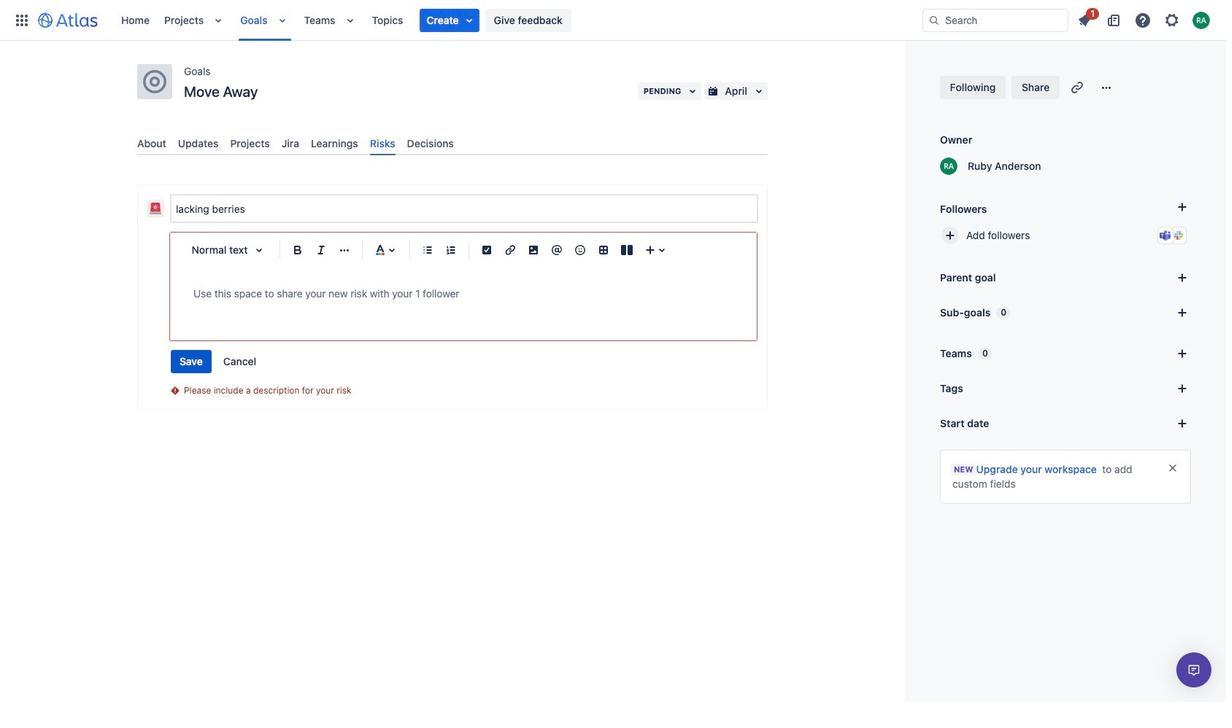 Task type: describe. For each thing, give the bounding box(es) containing it.
close banner image
[[1167, 463, 1179, 474]]

add team image
[[1174, 345, 1191, 363]]

action item [] image
[[478, 242, 496, 259]]

msteams logo showing  channels are connected to this goal image
[[1160, 230, 1172, 242]]

table ⇧⌥t image
[[595, 242, 612, 259]]

numbered list ⌘⇧7 image
[[442, 242, 460, 259]]

more icon image
[[1098, 79, 1116, 96]]

goal icon image
[[143, 70, 166, 93]]

list formating group
[[416, 239, 463, 262]]

What's the summary of your risk? text field
[[172, 196, 757, 222]]

help image
[[1134, 11, 1152, 29]]

risk icon image
[[150, 203, 161, 215]]

layouts image
[[618, 242, 636, 259]]

text formatting group
[[286, 239, 356, 262]]

add tag image
[[1174, 380, 1191, 398]]

1 horizontal spatial list
[[1072, 5, 1218, 32]]

notifications image
[[1076, 11, 1093, 29]]

settings image
[[1164, 11, 1181, 29]]

add a follower image
[[1174, 199, 1191, 216]]

link ⌘k image
[[501, 242, 519, 259]]



Task type: locate. For each thing, give the bounding box(es) containing it.
Search field
[[923, 8, 1069, 32]]

mention @ image
[[548, 242, 566, 259]]

list item inside top element
[[419, 8, 479, 32]]

add image, video, or file image
[[525, 242, 542, 259]]

Main content area, start typing to enter text. text field
[[193, 286, 734, 303]]

emoji : image
[[572, 242, 589, 259]]

add follower image
[[942, 227, 959, 245]]

group
[[171, 350, 265, 374]]

top element
[[9, 0, 923, 41]]

None search field
[[923, 8, 1069, 32]]

1 horizontal spatial list item
[[1072, 5, 1099, 32]]

search image
[[928, 14, 940, 26]]

slack logo showing nan channels are connected to this goal image
[[1173, 230, 1185, 242]]

open intercom messenger image
[[1185, 662, 1203, 680]]

0 horizontal spatial list item
[[419, 8, 479, 32]]

italic ⌘i image
[[312, 242, 330, 259]]

list
[[114, 0, 923, 41], [1072, 5, 1218, 32]]

account image
[[1193, 11, 1210, 29]]

0 horizontal spatial list
[[114, 0, 923, 41]]

list item
[[1072, 5, 1099, 32], [419, 8, 479, 32]]

error image
[[169, 386, 181, 397]]

more formatting image
[[336, 242, 353, 259]]

set start date image
[[1174, 415, 1191, 433]]

banner
[[0, 0, 1226, 41]]

tab list
[[131, 131, 774, 156]]

switch to... image
[[13, 11, 31, 29]]

bold ⌘b image
[[289, 242, 307, 259]]

bullet list ⌘⇧8 image
[[419, 242, 437, 259]]



Task type: vqa. For each thing, say whether or not it's contained in the screenshot.
search field
yes



